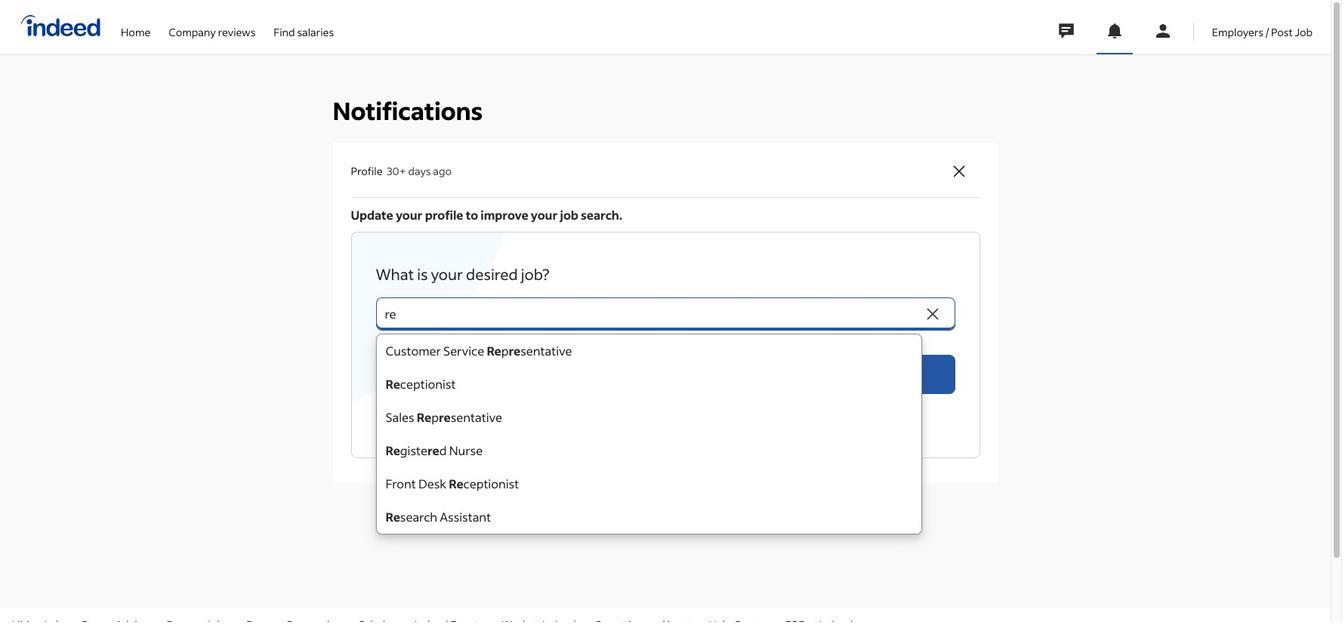 Task type: describe. For each thing, give the bounding box(es) containing it.
find
[[274, 25, 295, 39]]

re down "sales"
[[386, 443, 400, 459]]

employers / post job link
[[1212, 0, 1313, 51]]

d
[[440, 443, 447, 459]]

re search assistant
[[386, 509, 491, 525]]

re right service
[[487, 343, 501, 359]]

2 vertical spatial re
[[428, 443, 440, 459]]

customer
[[386, 343, 441, 359]]

job
[[560, 207, 579, 223]]

What is your desired job? field
[[376, 298, 922, 331]]

find salaries
[[274, 25, 334, 39]]

company reviews link
[[169, 0, 256, 51]]

1 horizontal spatial your
[[431, 264, 463, 284]]

improve
[[481, 207, 529, 223]]

30+
[[387, 164, 406, 179]]

what
[[376, 264, 414, 284]]

1 vertical spatial sentative
[[451, 409, 502, 425]]

re giste re d nurse
[[386, 443, 483, 459]]

reviews
[[218, 25, 256, 39]]

1 vertical spatial p
[[432, 409, 439, 425]]

customer service re p re sentative
[[386, 343, 572, 359]]

ago
[[433, 164, 452, 179]]

sales
[[386, 409, 415, 425]]

desired
[[466, 264, 518, 284]]

job?
[[521, 264, 550, 284]]

0 vertical spatial ceptionist
[[400, 376, 456, 392]]

salaries
[[297, 25, 334, 39]]

assistant
[[440, 509, 491, 525]]

service
[[444, 343, 484, 359]]

employers / post job
[[1212, 25, 1313, 39]]

notifications unread count 0 image
[[1106, 22, 1124, 40]]

profile
[[425, 207, 463, 223]]



Task type: locate. For each thing, give the bounding box(es) containing it.
p
[[501, 343, 509, 359], [432, 409, 439, 425]]

your left profile
[[396, 207, 423, 223]]

notifications
[[333, 96, 483, 127]]

home link
[[121, 0, 151, 51]]

dismiss profile from 30+ days ago notification image
[[950, 162, 968, 180]]

/
[[1266, 25, 1270, 39]]

job
[[1295, 25, 1313, 39]]

company
[[169, 25, 216, 39]]

1 vertical spatial re
[[439, 409, 451, 425]]

nurse
[[449, 443, 483, 459]]

front desk re ceptionist
[[386, 476, 519, 492]]

re up d
[[439, 409, 451, 425]]

0 vertical spatial re
[[509, 343, 521, 359]]

what is your desired job?
[[376, 264, 550, 284]]

0 horizontal spatial ceptionist
[[400, 376, 456, 392]]

ceptionist down nurse
[[464, 476, 519, 492]]

to
[[466, 207, 478, 223]]

0 horizontal spatial p
[[432, 409, 439, 425]]

find salaries link
[[274, 0, 334, 51]]

p up re giste re d nurse
[[432, 409, 439, 425]]

2 horizontal spatial your
[[531, 207, 558, 223]]

your left job
[[531, 207, 558, 223]]

company reviews
[[169, 25, 256, 39]]

0 vertical spatial sentative
[[521, 343, 572, 359]]

sentative
[[521, 343, 572, 359], [451, 409, 502, 425]]

clear re image
[[924, 305, 942, 323]]

ceptionist down customer
[[400, 376, 456, 392]]

0 vertical spatial p
[[501, 343, 509, 359]]

days
[[408, 164, 431, 179]]

post
[[1272, 25, 1293, 39]]

home
[[121, 25, 151, 39]]

messages unread count 0 image
[[1057, 16, 1076, 46]]

account image
[[1154, 22, 1172, 40]]

1 horizontal spatial sentative
[[521, 343, 572, 359]]

0 horizontal spatial sentative
[[451, 409, 502, 425]]

re up "sales"
[[386, 376, 400, 392]]

update
[[351, 207, 393, 223]]

0 horizontal spatial your
[[396, 207, 423, 223]]

profile
[[351, 164, 383, 179]]

front
[[386, 476, 416, 492]]

re down front
[[386, 509, 400, 525]]

re ceptionist
[[386, 376, 456, 392]]

re
[[509, 343, 521, 359], [439, 409, 451, 425], [428, 443, 440, 459]]

search.
[[581, 207, 623, 223]]

p right service
[[501, 343, 509, 359]]

1 horizontal spatial ceptionist
[[464, 476, 519, 492]]

your
[[396, 207, 423, 223], [531, 207, 558, 223], [431, 264, 463, 284]]

re right service
[[509, 343, 521, 359]]

desk
[[419, 476, 447, 492]]

giste
[[400, 443, 428, 459]]

re right "sales"
[[417, 409, 432, 425]]

update your profile to improve your job search.
[[351, 207, 623, 223]]

re left nurse
[[428, 443, 440, 459]]

re
[[487, 343, 501, 359], [386, 376, 400, 392], [417, 409, 432, 425], [386, 443, 400, 459], [449, 476, 464, 492], [386, 509, 400, 525]]

list box containing customer service
[[376, 334, 922, 535]]

re right desk
[[449, 476, 464, 492]]

1 horizontal spatial p
[[501, 343, 509, 359]]

1 vertical spatial ceptionist
[[464, 476, 519, 492]]

employers
[[1212, 25, 1264, 39]]

sales re p re sentative
[[386, 409, 502, 425]]

search
[[400, 509, 438, 525]]

ceptionist
[[400, 376, 456, 392], [464, 476, 519, 492]]

your right is at the top of page
[[431, 264, 463, 284]]

notifications main content
[[0, 0, 1331, 609]]

list box
[[376, 334, 922, 535]]

profile 30+ days ago
[[351, 164, 452, 179]]

is
[[417, 264, 428, 284]]



Task type: vqa. For each thing, say whether or not it's contained in the screenshot.
Post
yes



